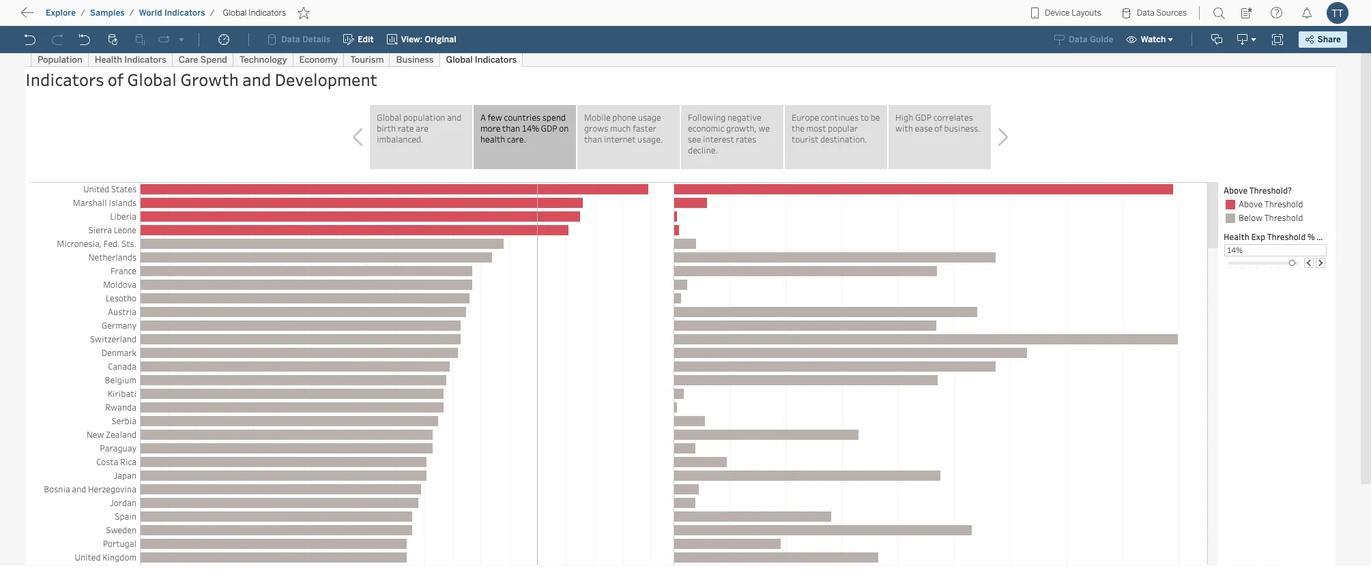 Task type: vqa. For each thing, say whether or not it's contained in the screenshot.
the Population element
no



Task type: locate. For each thing, give the bounding box(es) containing it.
1 horizontal spatial /
[[130, 8, 134, 18]]

0 horizontal spatial /
[[81, 8, 85, 18]]

indicators
[[164, 8, 205, 18], [249, 8, 286, 18]]

/ left the global
[[210, 8, 215, 18]]

/ right to at top left
[[81, 8, 85, 18]]

/
[[81, 8, 85, 18], [130, 8, 134, 18], [210, 8, 215, 18]]

2 horizontal spatial /
[[210, 8, 215, 18]]

1 horizontal spatial indicators
[[249, 8, 286, 18]]

indicators right world
[[164, 8, 205, 18]]

2 / from the left
[[130, 8, 134, 18]]

skip
[[36, 10, 59, 23]]

world indicators link
[[138, 8, 206, 18]]

0 horizontal spatial indicators
[[164, 8, 205, 18]]

skip to content link
[[33, 7, 139, 26]]

samples
[[90, 8, 125, 18]]

global indicators
[[223, 8, 286, 18]]

samples link
[[89, 8, 125, 18]]

/ left world
[[130, 8, 134, 18]]

indicators right the global
[[249, 8, 286, 18]]

3 / from the left
[[210, 8, 215, 18]]



Task type: describe. For each thing, give the bounding box(es) containing it.
explore
[[46, 8, 76, 18]]

global
[[223, 8, 247, 18]]

skip to content
[[36, 10, 117, 23]]

explore link
[[45, 8, 77, 18]]

1 indicators from the left
[[164, 8, 205, 18]]

explore / samples / world indicators /
[[46, 8, 215, 18]]

global indicators element
[[219, 8, 290, 18]]

world
[[139, 8, 162, 18]]

to
[[61, 10, 72, 23]]

2 indicators from the left
[[249, 8, 286, 18]]

1 / from the left
[[81, 8, 85, 18]]

content
[[75, 10, 117, 23]]



